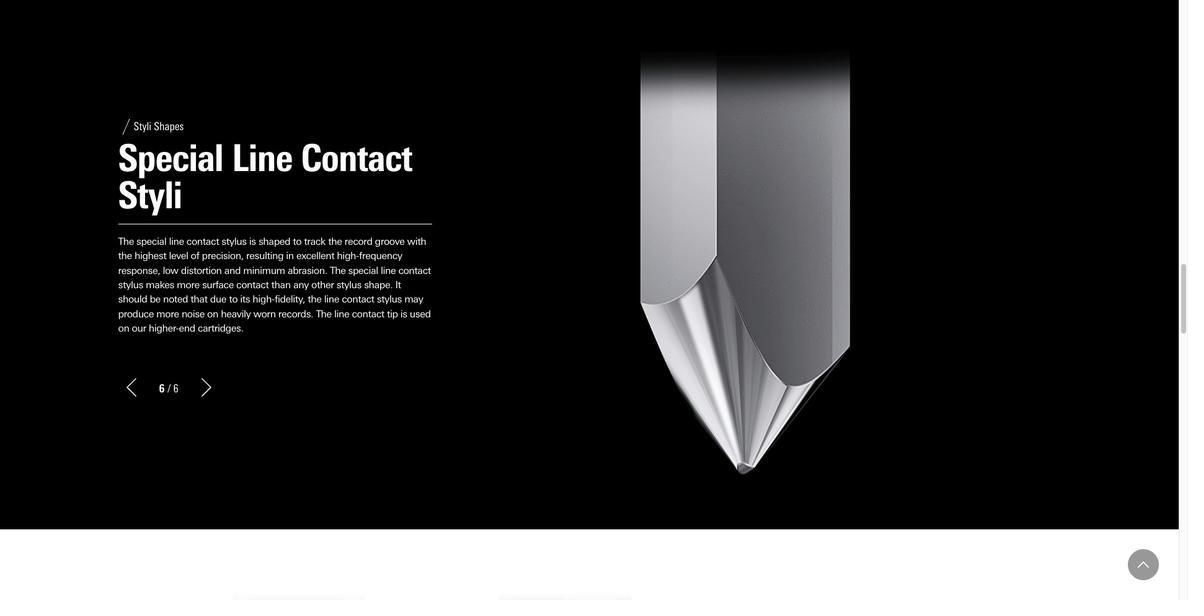 Task type: describe. For each thing, give the bounding box(es) containing it.
0 horizontal spatial to
[[229, 294, 238, 305]]

end
[[179, 323, 195, 334]]

surface
[[202, 279, 234, 291]]

abrasion.
[[288, 265, 328, 276]]

styli inside special line contact styli
[[118, 173, 182, 218]]

it
[[396, 279, 401, 291]]

groove
[[375, 236, 405, 247]]

special
[[118, 136, 223, 180]]

of
[[191, 250, 199, 262]]

0 vertical spatial special
[[137, 236, 166, 247]]

contact up 'it'
[[399, 265, 431, 276]]

1 horizontal spatial to
[[293, 236, 302, 247]]

excellent
[[297, 250, 335, 262]]

1 vertical spatial the
[[330, 265, 346, 276]]

our
[[132, 323, 146, 334]]

contact
[[301, 136, 412, 180]]

other
[[312, 279, 334, 291]]

line down frequency
[[381, 265, 396, 276]]

track
[[304, 236, 326, 247]]

1 vertical spatial is
[[401, 308, 407, 320]]

higher-
[[149, 323, 179, 334]]

highest
[[135, 250, 166, 262]]

contact up of
[[187, 236, 219, 247]]

distortion
[[181, 265, 222, 276]]

1 6 from the left
[[159, 382, 165, 396]]

1 vertical spatial the
[[118, 250, 132, 262]]

0 vertical spatial more
[[177, 279, 200, 291]]

produce
[[118, 308, 154, 320]]

shape.
[[364, 279, 393, 291]]

arrow up image
[[1139, 560, 1150, 571]]

due
[[210, 294, 227, 305]]

in
[[286, 250, 294, 262]]

shapes
[[154, 120, 184, 134]]

contact left tip
[[352, 308, 385, 320]]

level
[[169, 250, 188, 262]]

worn
[[254, 308, 276, 320]]

contact up "its"
[[236, 279, 269, 291]]

records.
[[278, 308, 314, 320]]

fidelity,
[[275, 294, 305, 305]]

1 horizontal spatial high-
[[337, 250, 359, 262]]

1 vertical spatial on
[[118, 323, 129, 334]]

1 vertical spatial more
[[156, 308, 179, 320]]

tip
[[387, 308, 398, 320]]

0 horizontal spatial high-
[[253, 294, 275, 305]]

line down other
[[324, 294, 339, 305]]

line
[[232, 136, 293, 180]]

/
[[168, 382, 171, 396]]

its
[[240, 294, 250, 305]]

shaped
[[259, 236, 290, 247]]

0 vertical spatial the
[[328, 236, 342, 247]]

response,
[[118, 265, 160, 276]]

line up level
[[169, 236, 184, 247]]

stylus up tip
[[377, 294, 402, 305]]



Task type: vqa. For each thing, say whether or not it's contained in the screenshot.
second 6 from the right
yes



Task type: locate. For each thing, give the bounding box(es) containing it.
0 vertical spatial the
[[118, 236, 134, 247]]

makes
[[146, 279, 174, 291]]

the
[[328, 236, 342, 247], [118, 250, 132, 262], [308, 294, 322, 305]]

styli up highest
[[118, 173, 182, 218]]

the down other
[[308, 294, 322, 305]]

the up response,
[[118, 250, 132, 262]]

0 horizontal spatial is
[[249, 236, 256, 247]]

more up that
[[177, 279, 200, 291]]

the right track
[[328, 236, 342, 247]]

any
[[293, 279, 309, 291]]

0 horizontal spatial 6
[[159, 382, 165, 396]]

than
[[271, 279, 291, 291]]

0 horizontal spatial the
[[118, 250, 132, 262]]

record
[[345, 236, 373, 247]]

contact down the shape.
[[342, 294, 374, 305]]

contact
[[187, 236, 219, 247], [399, 265, 431, 276], [236, 279, 269, 291], [342, 294, 374, 305], [352, 308, 385, 320]]

to up in
[[293, 236, 302, 247]]

stylus right other
[[337, 279, 362, 291]]

0 vertical spatial on
[[207, 308, 218, 320]]

resulting
[[246, 250, 284, 262]]

styli
[[134, 120, 152, 134], [118, 173, 182, 218]]

previous slide image
[[122, 379, 141, 397]]

2 horizontal spatial the
[[328, 236, 342, 247]]

should
[[118, 294, 147, 305]]

6 / 6
[[159, 382, 179, 396]]

low
[[163, 265, 179, 276]]

0 horizontal spatial on
[[118, 323, 129, 334]]

with
[[407, 236, 426, 247]]

the up response,
[[118, 236, 134, 247]]

2 6 from the left
[[173, 382, 179, 396]]

0 vertical spatial styli
[[134, 120, 152, 134]]

more
[[177, 279, 200, 291], [156, 308, 179, 320]]

2 vertical spatial the
[[308, 294, 322, 305]]

precision,
[[202, 250, 244, 262]]

special
[[137, 236, 166, 247], [348, 265, 378, 276]]

6 left /
[[159, 382, 165, 396]]

is right tip
[[401, 308, 407, 320]]

noted
[[163, 294, 188, 305]]

1 vertical spatial high-
[[253, 294, 275, 305]]

heavily
[[221, 308, 251, 320]]

stylus up should
[[118, 279, 143, 291]]

0 vertical spatial to
[[293, 236, 302, 247]]

0 vertical spatial is
[[249, 236, 256, 247]]

cartridges.
[[198, 323, 244, 334]]

high- up worn
[[253, 294, 275, 305]]

that
[[191, 294, 208, 305]]

1 horizontal spatial the
[[308, 294, 322, 305]]

6
[[159, 382, 165, 396], [173, 382, 179, 396]]

6 right /
[[173, 382, 179, 396]]

on left our
[[118, 323, 129, 334]]

minimum
[[243, 265, 285, 276]]

0 vertical spatial high-
[[337, 250, 359, 262]]

is
[[249, 236, 256, 247], [401, 308, 407, 320]]

on
[[207, 308, 218, 320], [118, 323, 129, 334]]

noise
[[182, 308, 205, 320]]

high-
[[337, 250, 359, 262], [253, 294, 275, 305]]

1 vertical spatial to
[[229, 294, 238, 305]]

1 horizontal spatial is
[[401, 308, 407, 320]]

more up higher-
[[156, 308, 179, 320]]

frequency
[[359, 250, 402, 262]]

to
[[293, 236, 302, 247], [229, 294, 238, 305]]

styli shapes
[[134, 120, 184, 134]]

special up the shape.
[[348, 265, 378, 276]]

on down 'due'
[[207, 308, 218, 320]]

may
[[405, 294, 423, 305]]

used
[[410, 308, 431, 320]]

the right records.
[[316, 308, 332, 320]]

line
[[169, 236, 184, 247], [381, 265, 396, 276], [324, 294, 339, 305], [334, 308, 350, 320]]

1 vertical spatial special
[[348, 265, 378, 276]]

0 horizontal spatial special
[[137, 236, 166, 247]]

1 horizontal spatial 6
[[173, 382, 179, 396]]

the
[[118, 236, 134, 247], [330, 265, 346, 276], [316, 308, 332, 320]]

to left "its"
[[229, 294, 238, 305]]

is up resulting
[[249, 236, 256, 247]]

the special line contact stylus is shaped to track the record groove with the highest level of precision, resulting in excellent high-frequency response, low distortion and minimum abrasion. the special line contact stylus makes more surface contact than any other stylus shape.  it should be noted that due to its high-fidelity, the line contact stylus may produce more noise on heavily worn records. the line contact tip is used on our higher-end cartridges.
[[118, 236, 431, 334]]

special line contact styli
[[118, 136, 412, 218]]

next slide image
[[197, 379, 216, 397]]

and
[[224, 265, 241, 276]]

stylus up precision,
[[222, 236, 247, 247]]

1 horizontal spatial special
[[348, 265, 378, 276]]

stylus
[[222, 236, 247, 247], [118, 279, 143, 291], [337, 279, 362, 291], [377, 294, 402, 305]]

2 vertical spatial the
[[316, 308, 332, 320]]

line right records.
[[334, 308, 350, 320]]

1 horizontal spatial on
[[207, 308, 218, 320]]

special up highest
[[137, 236, 166, 247]]

the up other
[[330, 265, 346, 276]]

be
[[150, 294, 161, 305]]

styli left shapes
[[134, 120, 152, 134]]

high- down record
[[337, 250, 359, 262]]

1 vertical spatial styli
[[118, 173, 182, 218]]



